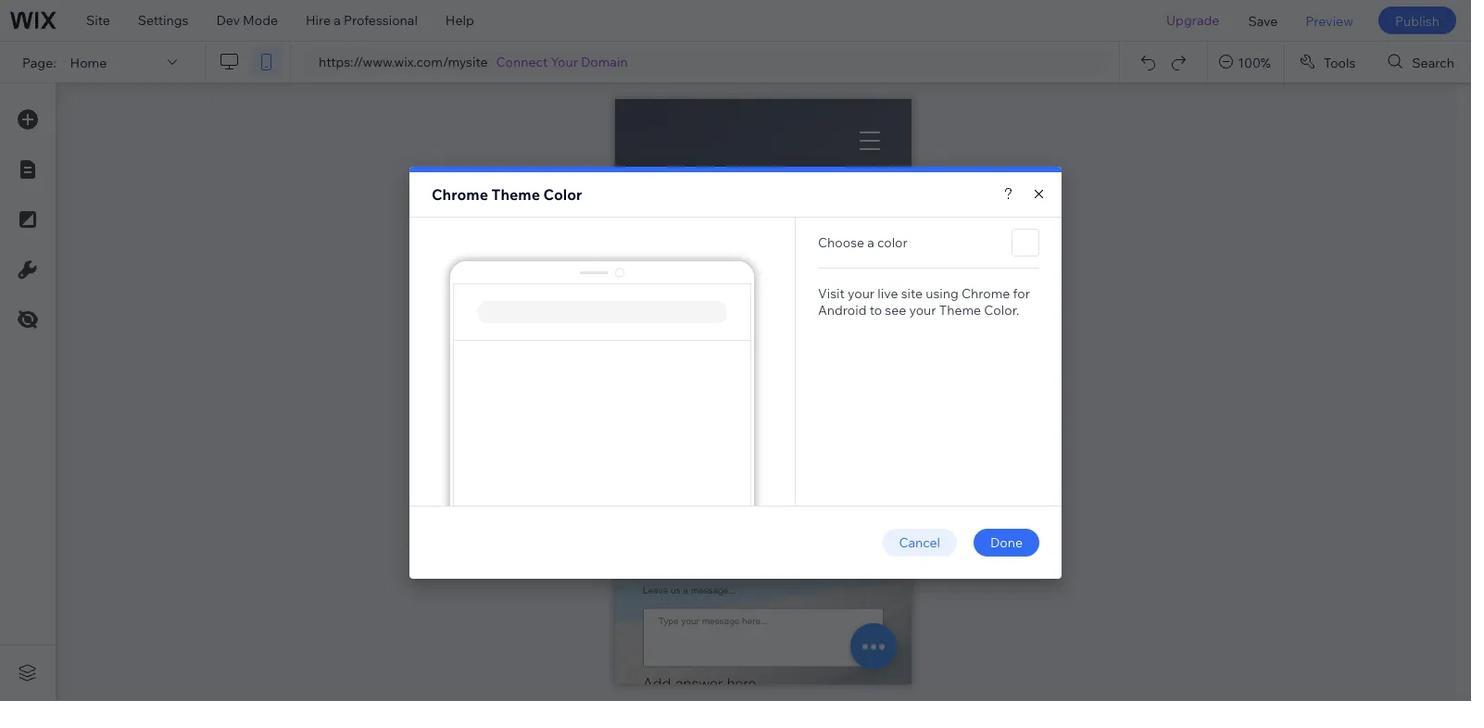 Task type: describe. For each thing, give the bounding box(es) containing it.
0 horizontal spatial chrome
[[432, 185, 488, 204]]

search
[[1412, 54, 1454, 70]]

using
[[926, 285, 959, 302]]

color
[[543, 185, 582, 204]]

choose
[[818, 234, 864, 251]]

mode
[[243, 12, 278, 28]]

settings
[[138, 12, 188, 28]]

professional
[[344, 12, 418, 28]]

color
[[877, 234, 908, 251]]

connect
[[496, 54, 548, 70]]

1 horizontal spatial your
[[909, 302, 936, 318]]

0 horizontal spatial theme
[[492, 185, 540, 204]]

cancel button
[[882, 529, 957, 557]]

publish button
[[1378, 6, 1456, 34]]

chrome theme color
[[432, 185, 582, 204]]

tools
[[1324, 54, 1356, 70]]

done button
[[974, 529, 1039, 557]]

your
[[551, 54, 578, 70]]

for
[[1013, 285, 1030, 302]]

help
[[445, 12, 474, 28]]

preview button
[[1292, 0, 1367, 41]]

site
[[901, 285, 923, 302]]

to
[[870, 302, 882, 318]]

see
[[885, 302, 906, 318]]

https://www.wix.com/mysite
[[319, 54, 488, 70]]



Task type: vqa. For each thing, say whether or not it's contained in the screenshot.
DONE
yes



Task type: locate. For each thing, give the bounding box(es) containing it.
0 vertical spatial a
[[334, 12, 341, 28]]

domain
[[581, 54, 628, 70]]

a left color
[[867, 234, 874, 251]]

1 vertical spatial theme
[[939, 302, 981, 318]]

0 horizontal spatial your
[[848, 285, 875, 302]]

visit your live site using chrome for android to see your theme color.
[[818, 285, 1030, 318]]

home
[[70, 54, 107, 70]]

cancel
[[899, 535, 940, 551]]

upgrade
[[1166, 12, 1219, 28]]

a right hire
[[334, 12, 341, 28]]

0 vertical spatial theme
[[492, 185, 540, 204]]

done
[[990, 535, 1023, 551]]

preview
[[1306, 12, 1353, 28]]

1 vertical spatial your
[[909, 302, 936, 318]]

color.
[[984, 302, 1019, 318]]

1 vertical spatial a
[[867, 234, 874, 251]]

a for color
[[867, 234, 874, 251]]

theme down using
[[939, 302, 981, 318]]

visit
[[818, 285, 845, 302]]

your up to on the top of page
[[848, 285, 875, 302]]

100% button
[[1208, 42, 1284, 82]]

hire
[[306, 12, 331, 28]]

live
[[878, 285, 898, 302]]

1 horizontal spatial a
[[867, 234, 874, 251]]

save
[[1248, 12, 1278, 28]]

hire a professional
[[306, 12, 418, 28]]

https://www.wix.com/mysite connect your domain
[[319, 54, 628, 70]]

1 horizontal spatial chrome
[[962, 285, 1010, 302]]

site
[[86, 12, 110, 28]]

0 horizontal spatial a
[[334, 12, 341, 28]]

0 vertical spatial chrome
[[432, 185, 488, 204]]

tools button
[[1285, 42, 1372, 82]]

android
[[818, 302, 867, 318]]

theme left the 'color' at the left of page
[[492, 185, 540, 204]]

1 horizontal spatial theme
[[939, 302, 981, 318]]

publish
[[1395, 12, 1440, 28]]

save button
[[1234, 0, 1292, 41]]

a for professional
[[334, 12, 341, 28]]

a
[[334, 12, 341, 28], [867, 234, 874, 251]]

100%
[[1238, 54, 1271, 70]]

search button
[[1373, 42, 1471, 82]]

dev
[[216, 12, 240, 28]]

chrome
[[432, 185, 488, 204], [962, 285, 1010, 302]]

chrome inside visit your live site using chrome for android to see your theme color.
[[962, 285, 1010, 302]]

dev mode
[[216, 12, 278, 28]]

your
[[848, 285, 875, 302], [909, 302, 936, 318]]

theme inside visit your live site using chrome for android to see your theme color.
[[939, 302, 981, 318]]

1 vertical spatial chrome
[[962, 285, 1010, 302]]

0 vertical spatial your
[[848, 285, 875, 302]]

theme
[[492, 185, 540, 204], [939, 302, 981, 318]]

your down site
[[909, 302, 936, 318]]

choose a color
[[818, 234, 908, 251]]



